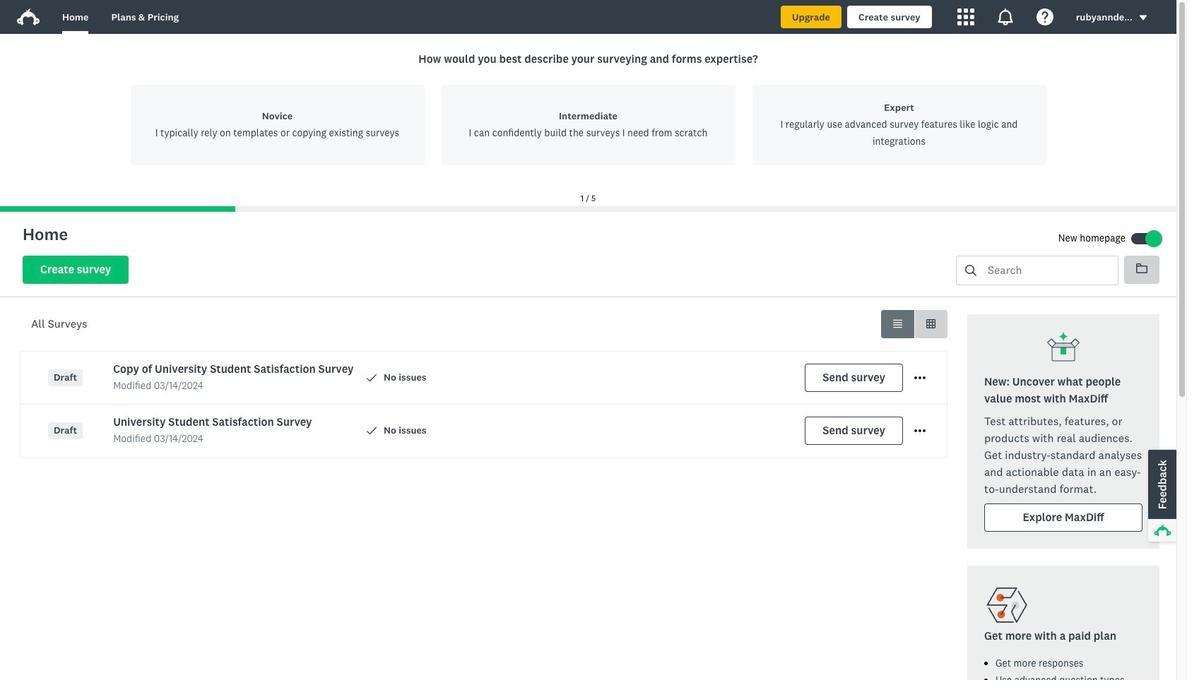 Task type: vqa. For each thing, say whether or not it's contained in the screenshot.
help icon
yes



Task type: describe. For each thing, give the bounding box(es) containing it.
help icon image
[[1037, 8, 1054, 25]]

open menu image for no issues image for first open menu icon from the top
[[915, 373, 926, 384]]

folders image
[[1137, 264, 1148, 274]]

open menu image for no issues image associated with 2nd open menu icon from the top of the page
[[915, 426, 926, 437]]

2 brand logo image from the top
[[17, 8, 40, 25]]

response based pricing icon image
[[985, 583, 1030, 629]]

1 open menu image from the top
[[915, 377, 926, 380]]

no issues image for 2nd open menu icon from the top of the page
[[367, 427, 377, 437]]



Task type: locate. For each thing, give the bounding box(es) containing it.
1 no issues image from the top
[[367, 374, 377, 384]]

1 open menu image from the top
[[915, 373, 926, 384]]

search image
[[966, 265, 977, 276]]

1 vertical spatial no issues image
[[367, 427, 377, 437]]

notification center icon image
[[998, 8, 1015, 25]]

dialog
[[0, 34, 1177, 212]]

Search text field
[[977, 257, 1119, 285]]

open menu image
[[915, 373, 926, 384], [915, 426, 926, 437]]

products icon image
[[958, 8, 975, 25], [958, 8, 975, 25]]

group
[[882, 310, 948, 339]]

1 brand logo image from the top
[[17, 6, 40, 28]]

0 vertical spatial no issues image
[[367, 374, 377, 384]]

folders image
[[1137, 263, 1148, 274]]

2 no issues image from the top
[[367, 427, 377, 437]]

brand logo image
[[17, 6, 40, 28], [17, 8, 40, 25]]

search image
[[966, 265, 977, 276]]

2 open menu image from the top
[[915, 426, 926, 437]]

1 vertical spatial open menu image
[[915, 426, 926, 437]]

no issues image
[[367, 374, 377, 384], [367, 427, 377, 437]]

open menu image
[[915, 377, 926, 380], [915, 430, 926, 433]]

no issues image for first open menu icon from the top
[[367, 374, 377, 384]]

dropdown arrow icon image
[[1139, 13, 1149, 23], [1140, 15, 1148, 20]]

1 vertical spatial open menu image
[[915, 430, 926, 433]]

max diff icon image
[[1047, 332, 1081, 366]]

2 open menu image from the top
[[915, 430, 926, 433]]

0 vertical spatial open menu image
[[915, 377, 926, 380]]

0 vertical spatial open menu image
[[915, 373, 926, 384]]



